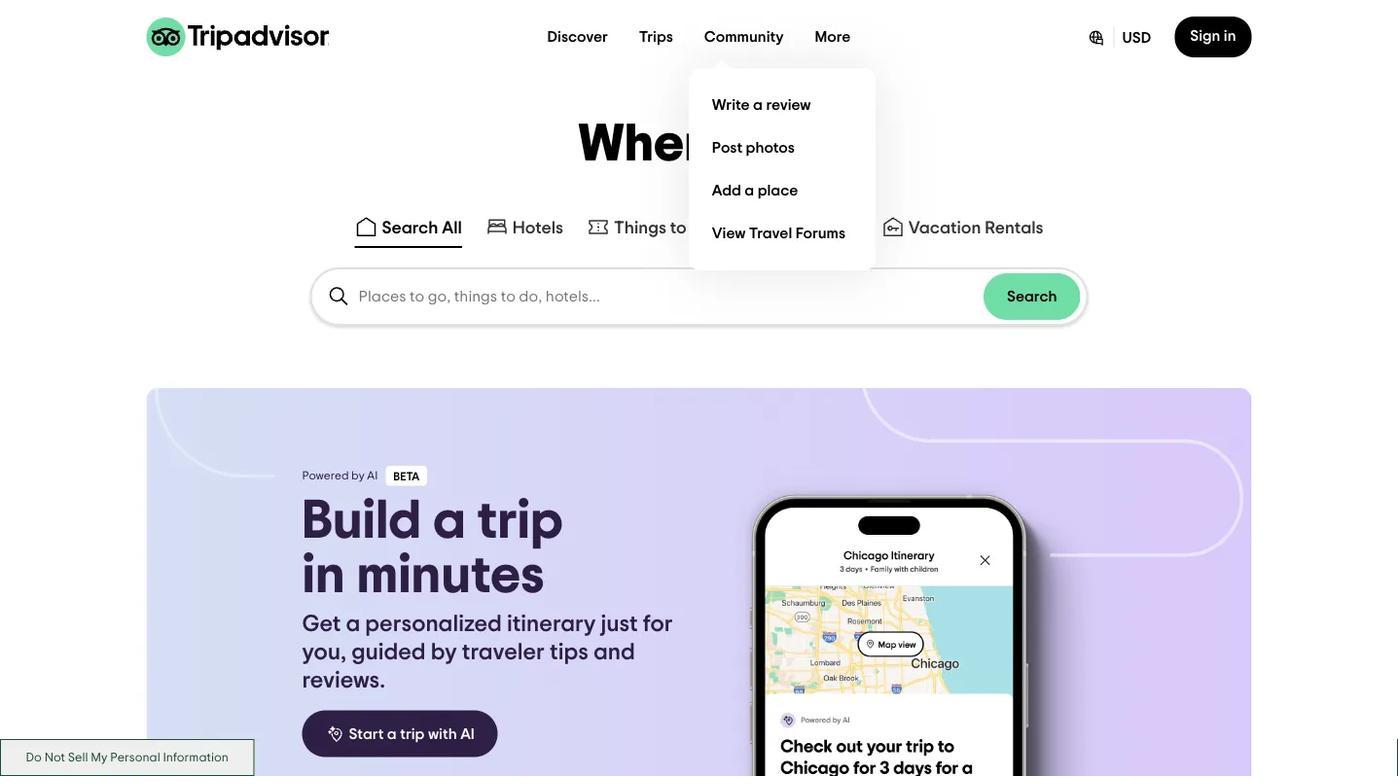 Task type: vqa. For each thing, say whether or not it's contained in the screenshot.
Do
yes



Task type: describe. For each thing, give the bounding box(es) containing it.
where to?
[[578, 118, 820, 171]]

a for add
[[745, 183, 754, 199]]

sign in link
[[1175, 17, 1252, 57]]

tips
[[550, 641, 589, 665]]

beta
[[393, 472, 420, 483]]

view
[[712, 226, 746, 241]]

write a review link
[[704, 84, 860, 126]]

to
[[670, 219, 687, 237]]

sign in
[[1190, 28, 1236, 44]]

get a personalized itinerary just for you, guided by traveler tips and reviews.
[[302, 613, 673, 693]]

0 horizontal spatial by
[[351, 470, 365, 482]]

usd
[[1123, 30, 1151, 46]]

trips button
[[624, 18, 689, 56]]

a for write
[[753, 97, 763, 113]]

itinerary
[[507, 613, 596, 636]]

discover button
[[532, 18, 624, 56]]

things to do link
[[587, 215, 712, 238]]

do not sell my personal information
[[26, 752, 229, 764]]

write
[[712, 97, 750, 113]]

community
[[704, 29, 784, 45]]

search all
[[382, 219, 462, 237]]

restaurants link
[[736, 215, 858, 238]]

get
[[302, 613, 341, 636]]

vacation rentals link
[[881, 215, 1044, 238]]

a for build
[[433, 494, 466, 548]]

start a trip with ai button
[[302, 711, 498, 758]]

discover
[[547, 29, 608, 45]]

search search field containing search
[[312, 270, 1086, 324]]

where
[[578, 118, 735, 171]]

trips
[[639, 29, 673, 45]]

vacation
[[909, 219, 981, 237]]

write a review
[[712, 97, 811, 113]]

by inside the get a personalized itinerary just for you, guided by traveler tips and reviews.
[[431, 641, 457, 665]]

minutes
[[357, 548, 545, 603]]

hotels
[[513, 219, 563, 237]]

things to do
[[614, 219, 712, 237]]

trip for ai
[[400, 726, 425, 742]]

a for get
[[346, 613, 360, 636]]

place
[[758, 183, 798, 199]]

not
[[44, 752, 65, 764]]

search image
[[327, 285, 351, 309]]

post photos
[[712, 140, 795, 156]]

more
[[815, 29, 851, 45]]

do not sell my personal information button
[[0, 740, 254, 777]]

do inside button
[[690, 219, 712, 237]]

powered by ai
[[302, 470, 378, 482]]

search all button
[[351, 211, 466, 248]]

vacation rentals button
[[877, 211, 1048, 248]]

search for search
[[1007, 289, 1057, 305]]

restaurants
[[763, 219, 858, 237]]

view travel forums
[[712, 226, 846, 241]]

traveler
[[462, 641, 545, 665]]

forums
[[796, 226, 846, 241]]

add a place link
[[704, 169, 860, 212]]

vacation rentals
[[909, 219, 1044, 237]]

do inside button
[[26, 752, 42, 764]]

review
[[766, 97, 811, 113]]

information
[[163, 752, 229, 764]]

things
[[614, 219, 666, 237]]

start
[[349, 726, 384, 742]]

photos
[[746, 140, 795, 156]]



Task type: locate. For each thing, give the bounding box(es) containing it.
just
[[601, 613, 638, 636]]

search left all
[[382, 219, 438, 237]]

trip inside button
[[400, 726, 425, 742]]

ai left beta
[[367, 470, 378, 482]]

a right start
[[387, 726, 397, 742]]

more button
[[799, 18, 866, 56]]

tab list containing search all
[[0, 207, 1398, 252]]

a inside button
[[387, 726, 397, 742]]

search search field down view
[[312, 270, 1086, 324]]

personal
[[110, 752, 160, 764]]

ai right with
[[460, 726, 475, 742]]

trip for minutes
[[477, 494, 563, 548]]

a right get
[[346, 613, 360, 636]]

0 horizontal spatial search
[[382, 219, 438, 237]]

start a trip with ai
[[349, 726, 475, 742]]

sell
[[68, 752, 88, 764]]

0 vertical spatial search
[[382, 219, 438, 237]]

things to do button
[[583, 211, 716, 248]]

1 vertical spatial ai
[[460, 726, 475, 742]]

add a place
[[712, 183, 798, 199]]

personalized
[[365, 613, 502, 636]]

post
[[712, 140, 743, 156]]

a for start
[[387, 726, 397, 742]]

search search field down to
[[359, 288, 984, 306]]

0 horizontal spatial do
[[26, 752, 42, 764]]

0 vertical spatial by
[[351, 470, 365, 482]]

do right to
[[690, 219, 712, 237]]

add
[[712, 183, 741, 199]]

do left not
[[26, 752, 42, 764]]

0 vertical spatial ai
[[367, 470, 378, 482]]

by
[[351, 470, 365, 482], [431, 641, 457, 665]]

tripadvisor image
[[146, 18, 329, 56]]

you,
[[302, 641, 346, 665]]

community button
[[689, 18, 799, 56]]

hotels link
[[485, 215, 563, 238]]

search
[[382, 219, 438, 237], [1007, 289, 1057, 305]]

0 horizontal spatial trip
[[400, 726, 425, 742]]

1 horizontal spatial search
[[1007, 289, 1057, 305]]

by down personalized
[[431, 641, 457, 665]]

1 vertical spatial trip
[[400, 726, 425, 742]]

ai
[[367, 470, 378, 482], [460, 726, 475, 742]]

1 vertical spatial search
[[1007, 289, 1057, 305]]

1 horizontal spatial do
[[690, 219, 712, 237]]

0 horizontal spatial ai
[[367, 470, 378, 482]]

a inside the get a personalized itinerary just for you, guided by traveler tips and reviews.
[[346, 613, 360, 636]]

a inside build a trip in minutes
[[433, 494, 466, 548]]

tab list
[[0, 207, 1398, 252]]

0 vertical spatial trip
[[477, 494, 563, 548]]

1 horizontal spatial by
[[431, 641, 457, 665]]

all
[[442, 219, 462, 237]]

in up get
[[302, 548, 345, 603]]

a right add
[[745, 183, 754, 199]]

0 horizontal spatial in
[[302, 548, 345, 603]]

in inside build a trip in minutes
[[302, 548, 345, 603]]

1 vertical spatial by
[[431, 641, 457, 665]]

1 vertical spatial in
[[302, 548, 345, 603]]

do
[[690, 219, 712, 237], [26, 752, 42, 764]]

travel
[[749, 226, 792, 241]]

search button
[[984, 273, 1081, 320]]

by right the powered
[[351, 470, 365, 482]]

0 vertical spatial in
[[1224, 28, 1236, 44]]

1 vertical spatial do
[[26, 752, 42, 764]]

trip
[[477, 494, 563, 548], [400, 726, 425, 742]]

a right build at bottom left
[[433, 494, 466, 548]]

post photos link
[[704, 126, 860, 169]]

for
[[643, 613, 673, 636]]

hotels button
[[481, 211, 567, 248]]

guided
[[351, 641, 426, 665]]

restaurants button
[[732, 211, 862, 248]]

a
[[753, 97, 763, 113], [745, 183, 754, 199], [433, 494, 466, 548], [346, 613, 360, 636], [387, 726, 397, 742]]

search for search all
[[382, 219, 438, 237]]

my
[[91, 752, 107, 764]]

view travel forums link
[[704, 212, 860, 255]]

Search search field
[[312, 270, 1086, 324], [359, 288, 984, 306]]

to?
[[746, 118, 820, 171]]

rentals
[[985, 219, 1044, 237]]

reviews.
[[302, 670, 385, 693]]

trip inside build a trip in minutes
[[477, 494, 563, 548]]

usd button
[[1071, 17, 1167, 57]]

menu containing write a review
[[689, 68, 876, 271]]

with
[[428, 726, 457, 742]]

in right the sign
[[1224, 28, 1236, 44]]

search down rentals
[[1007, 289, 1057, 305]]

1 horizontal spatial in
[[1224, 28, 1236, 44]]

powered
[[302, 470, 349, 482]]

a right write
[[753, 97, 763, 113]]

menu
[[689, 68, 876, 271]]

1 horizontal spatial trip
[[477, 494, 563, 548]]

in
[[1224, 28, 1236, 44], [302, 548, 345, 603]]

build
[[302, 494, 421, 548]]

sign
[[1190, 28, 1221, 44]]

0 vertical spatial do
[[690, 219, 712, 237]]

1 horizontal spatial ai
[[460, 726, 475, 742]]

and
[[594, 641, 635, 665]]

ai inside start a trip with ai button
[[460, 726, 475, 742]]

build a trip in minutes
[[302, 494, 563, 603]]



